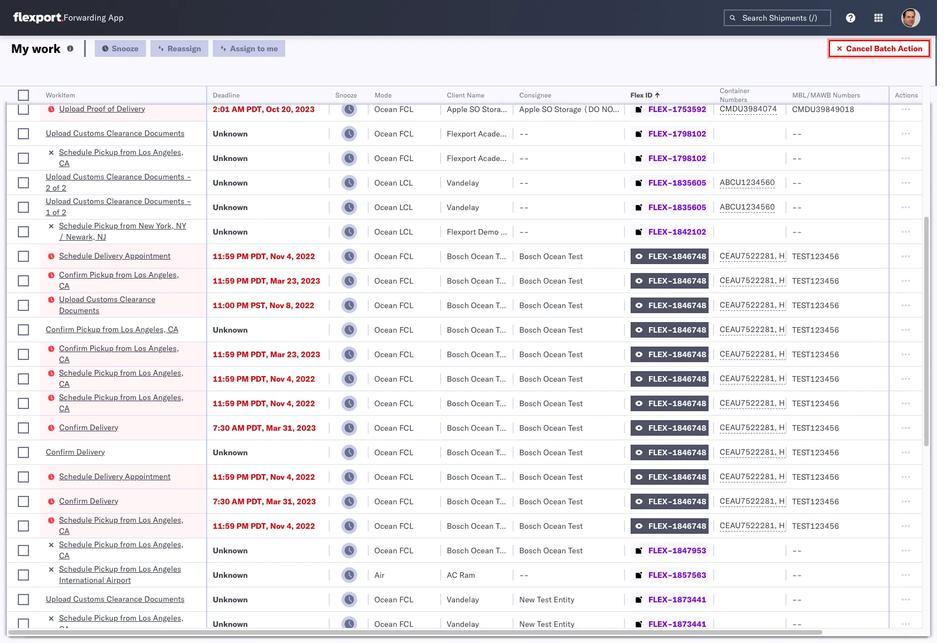 Task type: vqa. For each thing, say whether or not it's contained in the screenshot.


Task type: locate. For each thing, give the bounding box(es) containing it.
confirm pickup from los angeles, ca for the topmost confirm pickup from los angeles, ca button
[[59, 270, 179, 291]]

1 horizontal spatial (do
[[584, 104, 600, 114]]

angeles, for fifth schedule pickup from los angeles, ca link from the top
[[153, 515, 184, 525]]

2 1835605 from the top
[[673, 202, 707, 212]]

0 vertical spatial 23,
[[287, 276, 299, 286]]

use) down consignee "button"
[[547, 104, 567, 114]]

9 flex- from the top
[[649, 276, 673, 286]]

0 vertical spatial 31,
[[283, 423, 295, 433]]

schedule for 1st schedule pickup from los angeles, ca link from the bottom of the page
[[59, 613, 92, 623]]

1 vertical spatial 1873441
[[673, 619, 707, 629]]

flexport. image
[[13, 12, 64, 23]]

1 vertical spatial of
[[53, 183, 60, 193]]

schedule for fourth schedule pickup from los angeles, ca link from the top of the page
[[59, 392, 92, 402]]

1 vertical spatial appointment
[[125, 471, 171, 481]]

5 schedule pickup from los angeles, ca link from the top
[[59, 514, 192, 537]]

10 hlxu6269489, from the top
[[779, 472, 837, 482]]

schedule
[[59, 73, 92, 83], [59, 147, 92, 157], [59, 220, 92, 231], [59, 251, 92, 261], [59, 368, 92, 378], [59, 392, 92, 402], [59, 471, 92, 481], [59, 515, 92, 525], [59, 539, 92, 549], [59, 564, 92, 574], [59, 613, 92, 623]]

angeles, for second schedule pickup from los angeles, ca link from the bottom of the page
[[153, 539, 184, 549]]

2 vertical spatial schedule pickup from los angeles, ca button
[[59, 514, 192, 538]]

los for 7th schedule pickup from los angeles, ca link from the bottom of the page
[[139, 73, 151, 83]]

11:00 pm pst, nov 8, 2022
[[213, 300, 315, 310]]

upload customs clearance documents - 2 of 2
[[46, 171, 191, 193]]

2 vertical spatial confirm delivery link
[[59, 495, 118, 506]]

11 test123456 from the top
[[793, 496, 840, 506]]

None checkbox
[[18, 90, 29, 101], [18, 152, 29, 164], [18, 275, 29, 286], [18, 300, 29, 311], [18, 324, 29, 335], [18, 373, 29, 384], [18, 398, 29, 409], [18, 422, 29, 433], [18, 569, 29, 581], [18, 594, 29, 605], [18, 90, 29, 101], [18, 152, 29, 164], [18, 275, 29, 286], [18, 300, 29, 311], [18, 324, 29, 335], [18, 373, 29, 384], [18, 398, 29, 409], [18, 422, 29, 433], [18, 569, 29, 581], [18, 594, 29, 605]]

2 up 1 at the left top of page
[[46, 183, 51, 193]]

0 horizontal spatial numbers
[[720, 95, 748, 104]]

1 vertical spatial flex-1873441
[[649, 619, 707, 629]]

ca
[[59, 84, 70, 94], [59, 158, 70, 168], [59, 281, 70, 291], [168, 324, 178, 334], [59, 354, 70, 364], [59, 379, 70, 389], [59, 403, 70, 413], [59, 526, 70, 536], [59, 550, 70, 561], [59, 624, 70, 634]]

resize handle column header for workitem
[[193, 86, 206, 643]]

ocean fcl
[[375, 79, 414, 89], [375, 104, 414, 114], [375, 128, 414, 139], [375, 153, 414, 163], [375, 251, 414, 261], [375, 276, 414, 286], [375, 300, 414, 310], [375, 325, 414, 335], [375, 349, 414, 359], [375, 374, 414, 384], [375, 398, 414, 408], [375, 423, 414, 433], [375, 447, 414, 457], [375, 472, 414, 482], [375, 496, 414, 506], [375, 521, 414, 531], [375, 545, 414, 555], [375, 595, 414, 605], [375, 619, 414, 629]]

1 resize handle column header from the left
[[27, 86, 40, 643]]

bosch ocean test
[[447, 251, 511, 261], [520, 251, 583, 261], [447, 276, 511, 286], [520, 276, 583, 286], [447, 300, 511, 310], [520, 300, 583, 310], [447, 325, 511, 335], [520, 325, 583, 335], [447, 349, 511, 359], [520, 349, 583, 359], [447, 374, 511, 384], [520, 374, 583, 384], [447, 398, 511, 408], [520, 398, 583, 408], [447, 423, 511, 433], [520, 423, 583, 433], [447, 447, 511, 457], [520, 447, 583, 457], [447, 472, 511, 482], [520, 472, 583, 482], [447, 496, 511, 506], [520, 496, 583, 506], [447, 521, 511, 531], [520, 521, 583, 531], [447, 545, 511, 555], [520, 545, 583, 555]]

numbers inside button
[[833, 91, 861, 99]]

of for upload customs clearance documents - 2 of 2
[[53, 183, 60, 193]]

2 23, from the top
[[287, 349, 299, 359]]

lcl
[[399, 178, 413, 188], [399, 202, 413, 212], [399, 227, 413, 237]]

1798102
[[673, 128, 707, 139], [673, 153, 707, 163]]

15 ocean fcl from the top
[[375, 496, 414, 506]]

4 ocean fcl from the top
[[375, 153, 414, 163]]

0 vertical spatial academy
[[478, 128, 511, 139]]

23, down 8,
[[287, 349, 299, 359]]

cmdu39849018
[[793, 104, 855, 114]]

apple down client
[[447, 104, 468, 114]]

1 vertical spatial lcl
[[399, 202, 413, 212]]

7:30 for bottommost confirm delivery button
[[213, 496, 230, 506]]

flex
[[631, 91, 644, 99]]

1 vertical spatial flexport academy
[[447, 153, 511, 163]]

1 11:59 pm pdt, nov 4, 2022 from the top
[[213, 251, 315, 261]]

1 vertical spatial 7:30 am pdt, mar 31, 2023
[[213, 496, 316, 506]]

--
[[793, 79, 802, 89], [520, 128, 529, 139], [793, 128, 802, 139], [520, 153, 529, 163], [793, 153, 802, 163], [520, 178, 529, 188], [793, 178, 802, 188], [520, 202, 529, 212], [793, 202, 802, 212], [520, 227, 529, 237], [793, 227, 802, 237], [793, 545, 802, 555], [520, 570, 529, 580], [793, 570, 802, 580], [793, 595, 802, 605], [793, 619, 802, 629]]

1 vertical spatial upload customs clearance documents link
[[59, 293, 192, 316]]

mode button
[[369, 89, 430, 100]]

schedule for schedule pickup from los angeles international airport link
[[59, 564, 92, 574]]

upload for the upload customs clearance documents button associated with flexport academy
[[46, 128, 71, 138]]

1 vertical spatial 1798102
[[673, 153, 707, 163]]

id
[[646, 91, 653, 99]]

0 vertical spatial new
[[139, 220, 154, 231]]

0 vertical spatial 11:59 pm pdt, mar 23, 2023
[[213, 276, 320, 286]]

1 schedule from the top
[[59, 73, 92, 83]]

fcl
[[399, 79, 414, 89], [399, 104, 414, 114], [399, 128, 414, 139], [399, 153, 414, 163], [399, 251, 414, 261], [399, 276, 414, 286], [399, 300, 414, 310], [399, 325, 414, 335], [399, 349, 414, 359], [399, 374, 414, 384], [399, 398, 414, 408], [399, 423, 414, 433], [399, 447, 414, 457], [399, 472, 414, 482], [399, 496, 414, 506], [399, 521, 414, 531], [399, 545, 414, 555], [399, 595, 414, 605], [399, 619, 414, 629]]

0 horizontal spatial (do
[[511, 104, 527, 114]]

bosch
[[447, 251, 469, 261], [520, 251, 542, 261], [447, 276, 469, 286], [520, 276, 542, 286], [447, 300, 469, 310], [520, 300, 542, 310], [447, 325, 469, 335], [520, 325, 542, 335], [447, 349, 469, 359], [520, 349, 542, 359], [447, 374, 469, 384], [520, 374, 542, 384], [447, 398, 469, 408], [520, 398, 542, 408], [447, 423, 469, 433], [520, 423, 542, 433], [447, 447, 469, 457], [520, 447, 542, 457], [447, 472, 469, 482], [520, 472, 542, 482], [447, 496, 469, 506], [520, 496, 542, 506], [447, 521, 469, 531], [520, 521, 542, 531], [447, 545, 469, 555], [520, 545, 542, 555]]

storage down name
[[482, 104, 509, 114]]

7 1846748 from the top
[[673, 398, 707, 408]]

10 test123456 from the top
[[793, 472, 840, 482]]

1 vertical spatial confirm pickup from los angeles, ca link
[[46, 324, 178, 335]]

schedule for second schedule pickup from los angeles, ca link from the bottom of the page
[[59, 539, 92, 549]]

1 vertical spatial demo
[[478, 227, 499, 237]]

10 resize handle column header from the left
[[909, 86, 923, 643]]

-
[[793, 79, 798, 89], [798, 79, 802, 89], [520, 128, 524, 139], [524, 128, 529, 139], [793, 128, 798, 139], [798, 128, 802, 139], [520, 153, 524, 163], [524, 153, 529, 163], [793, 153, 798, 163], [798, 153, 802, 163], [187, 171, 191, 181], [520, 178, 524, 188], [524, 178, 529, 188], [793, 178, 798, 188], [798, 178, 802, 188], [187, 196, 191, 206], [520, 202, 524, 212], [524, 202, 529, 212], [793, 202, 798, 212], [798, 202, 802, 212], [520, 227, 524, 237], [524, 227, 529, 237], [793, 227, 798, 237], [798, 227, 802, 237], [793, 545, 798, 555], [798, 545, 802, 555], [520, 570, 524, 580], [524, 570, 529, 580], [793, 570, 798, 580], [798, 570, 802, 580], [793, 595, 798, 605], [798, 595, 802, 605], [793, 619, 798, 629], [798, 619, 802, 629]]

use) down flex
[[620, 104, 640, 114]]

2 vertical spatial lcl
[[399, 227, 413, 237]]

1 vertical spatial confirm pickup from los angeles, ca button
[[46, 324, 178, 336]]

11 ceau7522281, from the top
[[720, 496, 777, 506]]

from inside schedule pickup from los angeles international airport
[[120, 564, 136, 574]]

workitem button
[[40, 89, 195, 100]]

1 23, from the top
[[287, 276, 299, 286]]

11:59
[[213, 251, 235, 261], [213, 276, 235, 286], [213, 349, 235, 359], [213, 374, 235, 384], [213, 398, 235, 408], [213, 472, 235, 482], [213, 521, 235, 531]]

8 hlxu8034992 from the top
[[839, 423, 893, 433]]

2 schedule delivery appointment button from the top
[[59, 471, 171, 483]]

ocean lcl
[[375, 178, 413, 188], [375, 202, 413, 212], [375, 227, 413, 237]]

0 horizontal spatial apple
[[447, 104, 468, 114]]

angeles, for 1st schedule pickup from los angeles, ca link from the bottom of the page
[[153, 613, 184, 623]]

1 horizontal spatial storage
[[555, 104, 582, 114]]

5 1846748 from the top
[[673, 349, 707, 359]]

0 vertical spatial ocean lcl
[[375, 178, 413, 188]]

2 right 1 at the left top of page
[[62, 207, 67, 217]]

4 flex- from the top
[[649, 153, 673, 163]]

1 entity from the top
[[554, 595, 575, 605]]

- inside upload customs clearance documents - 2 of 2
[[187, 171, 191, 181]]

7:30
[[213, 423, 230, 433], [213, 496, 230, 506]]

resize handle column header for deadline
[[317, 86, 330, 643]]

2 vertical spatial confirm pickup from los angeles, ca link
[[59, 343, 192, 365]]

2022 for 2nd the schedule pickup from los angeles, ca button
[[296, 398, 315, 408]]

abcu1234560
[[720, 177, 775, 187], [720, 202, 775, 212]]

flex-1847953
[[649, 545, 707, 555]]

1 vertical spatial 7:30
[[213, 496, 230, 506]]

pm for 3rd the schedule pickup from los angeles, ca button from the bottom of the page
[[237, 374, 249, 384]]

angeles, for fourth schedule pickup from los angeles, ca link from the top of the page
[[153, 392, 184, 402]]

clearance
[[106, 128, 142, 138], [106, 171, 142, 181], [106, 196, 142, 206], [120, 294, 156, 304], [106, 594, 142, 604]]

1 demo from the top
[[478, 79, 499, 89]]

customs inside upload customs clearance documents - 1 of 2
[[73, 196, 104, 206]]

6 schedule pickup from los angeles, ca from the top
[[59, 539, 184, 561]]

upload
[[59, 103, 84, 113], [46, 128, 71, 138], [46, 171, 71, 181], [46, 196, 71, 206], [59, 294, 84, 304], [46, 594, 71, 604]]

demo up name
[[478, 79, 499, 89]]

numbers up cmdu39849018
[[833, 91, 861, 99]]

1 vertical spatial schedule delivery appointment link
[[59, 471, 171, 482]]

0 vertical spatial 1873441
[[673, 595, 707, 605]]

storage
[[482, 104, 509, 114], [555, 104, 582, 114]]

1 horizontal spatial not
[[602, 104, 618, 114]]

1 7:30 am pdt, mar 31, 2023 from the top
[[213, 423, 316, 433]]

0 vertical spatial confirm delivery link
[[59, 422, 118, 433]]

flex-1798102 button
[[631, 126, 709, 141], [631, 126, 709, 141], [631, 150, 709, 166], [631, 150, 709, 166]]

consignee for bookings test consignee
[[571, 79, 608, 89]]

demo for consignee
[[478, 79, 499, 89]]

2 vertical spatial upload customs clearance documents
[[46, 594, 185, 604]]

0 vertical spatial schedule delivery appointment link
[[59, 250, 171, 261]]

1835605
[[673, 178, 707, 188], [673, 202, 707, 212]]

2 schedule pickup from los angeles, ca from the top
[[59, 147, 184, 168]]

2022 for 3rd the schedule pickup from los angeles, ca button from the top
[[296, 521, 315, 531]]

1 vertical spatial abcu1234560
[[720, 202, 775, 212]]

customs inside upload customs clearance documents - 2 of 2
[[73, 171, 104, 181]]

0 vertical spatial confirm delivery button
[[59, 422, 118, 434]]

flex-1847953 button
[[631, 543, 709, 558], [631, 543, 709, 558]]

los inside schedule pickup from los angeles international airport
[[139, 564, 151, 574]]

2 hlxu6269489, from the top
[[779, 275, 837, 285]]

hlxu6269489,
[[779, 251, 837, 261], [779, 275, 837, 285], [779, 300, 837, 310], [779, 324, 837, 334], [779, 349, 837, 359], [779, 373, 837, 384], [779, 398, 837, 408], [779, 423, 837, 433], [779, 447, 837, 457], [779, 472, 837, 482], [779, 496, 837, 506], [779, 521, 837, 531]]

2 ocean fcl from the top
[[375, 104, 414, 114]]

1 vertical spatial confirm delivery link
[[46, 446, 105, 457]]

hlxu8034992
[[839, 251, 893, 261], [839, 275, 893, 285], [839, 300, 893, 310], [839, 324, 893, 334], [839, 349, 893, 359], [839, 373, 893, 384], [839, 398, 893, 408], [839, 423, 893, 433], [839, 447, 893, 457], [839, 472, 893, 482], [839, 496, 893, 506], [839, 521, 893, 531]]

consignee inside "button"
[[520, 91, 552, 99]]

flex-1835605
[[649, 178, 707, 188], [649, 202, 707, 212]]

1 vertical spatial flex-1798102
[[649, 153, 707, 163]]

schedule pickup from los angeles, ca for fourth schedule pickup from los angeles, ca link from the top of the page
[[59, 392, 184, 413]]

angeles, for 7th schedule pickup from los angeles, ca link from the bottom of the page
[[153, 73, 184, 83]]

10 unknown from the top
[[213, 570, 248, 580]]

schedule inside schedule pickup from new york, ny / newark, nj
[[59, 220, 92, 231]]

11:59 pm pdt, mar 23, 2023 down 11:00 pm pst, nov 8, 2022
[[213, 349, 320, 359]]

so down name
[[470, 104, 480, 114]]

not down bookings
[[530, 104, 545, 114]]

ac
[[447, 570, 458, 580]]

schedule delivery appointment button
[[59, 250, 171, 262], [59, 471, 171, 483]]

3 ocean fcl from the top
[[375, 128, 414, 139]]

2 inside upload customs clearance documents - 1 of 2
[[62, 207, 67, 217]]

1857563
[[673, 570, 707, 580]]

5 resize handle column header from the left
[[428, 86, 441, 643]]

12 ceau7522281, from the top
[[720, 521, 777, 531]]

11:59 pm pdt, nov 4, 2022
[[213, 251, 315, 261], [213, 374, 315, 384], [213, 398, 315, 408], [213, 472, 315, 482], [213, 521, 315, 531]]

of right proof
[[107, 103, 114, 113]]

1 horizontal spatial so
[[542, 104, 553, 114]]

8 hlxu6269489, from the top
[[779, 423, 837, 433]]

0 vertical spatial abcu1234560
[[720, 177, 775, 187]]

from for fourth schedule pickup from los angeles, ca link from the top of the page
[[120, 392, 136, 402]]

apple so storage (do not use)
[[447, 104, 567, 114], [520, 104, 640, 114]]

mbl/mawb numbers
[[793, 91, 861, 99]]

flex-1728395 button
[[631, 77, 709, 92], [631, 77, 709, 92]]

2
[[46, 183, 51, 193], [62, 183, 67, 193], [62, 207, 67, 217]]

10 flex-1846748 from the top
[[649, 472, 707, 482]]

1 vertical spatial schedule delivery appointment button
[[59, 471, 171, 483]]

customs for the upload customs clearance documents - 1 of 2 button
[[73, 196, 104, 206]]

0 horizontal spatial so
[[470, 104, 480, 114]]

storage down consignee "button"
[[555, 104, 582, 114]]

ocean lcl for upload customs clearance documents - 1 of 2
[[375, 202, 413, 212]]

apple
[[447, 104, 468, 114], [520, 104, 540, 114]]

1 flex-1835605 from the top
[[649, 178, 707, 188]]

7:30 am pdt, mar 31, 2023
[[213, 423, 316, 433], [213, 496, 316, 506]]

numbers inside container numbers
[[720, 95, 748, 104]]

1 not from the left
[[530, 104, 545, 114]]

of inside upload customs clearance documents - 2 of 2
[[53, 183, 60, 193]]

1 vertical spatial schedule delivery appointment
[[59, 471, 171, 481]]

upload for vandelay's the upload customs clearance documents button
[[46, 594, 71, 604]]

schedule pickup from new york, ny / newark, nj link
[[59, 220, 192, 242]]

13 flex- from the top
[[649, 374, 673, 384]]

upload customs clearance documents button for vandelay
[[46, 593, 185, 606]]

flex-1753592 button
[[631, 101, 709, 117], [631, 101, 709, 117]]

confirm pickup from los angeles, ca for the bottom confirm pickup from los angeles, ca button
[[59, 343, 179, 364]]

schedule pickup from los angeles international airport link
[[59, 563, 192, 586]]

upload customs clearance documents link
[[46, 127, 185, 139], [59, 293, 192, 316], [46, 593, 185, 605]]

los for fourth schedule pickup from los angeles, ca link from the top of the page
[[139, 392, 151, 402]]

customs for the upload customs clearance documents button associated with flexport academy
[[73, 128, 104, 138]]

pst,
[[251, 300, 268, 310]]

2 unknown from the top
[[213, 128, 248, 139]]

11:59 pm pdt, mar 23, 2023 up 11:00 pm pst, nov 8, 2022
[[213, 276, 320, 286]]

unknown
[[213, 79, 248, 89], [213, 128, 248, 139], [213, 153, 248, 163], [213, 178, 248, 188], [213, 202, 248, 212], [213, 227, 248, 237], [213, 325, 248, 335], [213, 447, 248, 457], [213, 545, 248, 555], [213, 570, 248, 580], [213, 595, 248, 605], [213, 619, 248, 629]]

1 vertical spatial 11:59 pm pdt, mar 23, 2023
[[213, 349, 320, 359]]

0 vertical spatial upload customs clearance documents
[[46, 128, 185, 138]]

23, for confirm pickup from los angeles, ca link for the topmost confirm pickup from los angeles, ca button
[[287, 276, 299, 286]]

apple down bookings
[[520, 104, 540, 114]]

resize handle column header for client name
[[501, 86, 514, 643]]

upload inside upload customs clearance documents - 2 of 2
[[46, 171, 71, 181]]

1873441
[[673, 595, 707, 605], [673, 619, 707, 629]]

3 11:59 pm pdt, nov 4, 2022 from the top
[[213, 398, 315, 408]]

0 vertical spatial of
[[107, 103, 114, 113]]

abcu1234560 for upload customs clearance documents - 2 of 2
[[720, 177, 775, 187]]

2 up /
[[62, 183, 67, 193]]

1 vertical spatial confirm pickup from los angeles, ca
[[46, 324, 178, 334]]

numbers down container on the top right of the page
[[720, 95, 748, 104]]

lcl for upload customs clearance documents - 2 of 2
[[399, 178, 413, 188]]

2 vertical spatial of
[[53, 207, 60, 217]]

0 horizontal spatial not
[[530, 104, 545, 114]]

1 new test entity from the top
[[520, 595, 575, 605]]

1 vertical spatial schedule pickup from los angeles, ca button
[[59, 392, 192, 415]]

confirm pickup from los angeles, ca link for the bottom confirm pickup from los angeles, ca button
[[59, 343, 192, 365]]

flex id button
[[625, 89, 703, 100]]

3 test123456 from the top
[[793, 300, 840, 310]]

2 vertical spatial confirm pickup from los angeles, ca button
[[59, 343, 192, 366]]

flex-1842102 button
[[631, 224, 709, 239], [631, 224, 709, 239]]

from inside schedule pickup from new york, ny / newark, nj
[[120, 220, 136, 231]]

0 vertical spatial flexport academy
[[447, 128, 511, 139]]

0 vertical spatial 7:30
[[213, 423, 230, 433]]

confirm delivery
[[59, 422, 118, 432], [46, 447, 105, 457], [59, 496, 118, 506]]

5 pm from the top
[[237, 374, 249, 384]]

consignee for flexport demo consignee
[[501, 79, 538, 89]]

schedule pickup from los angeles, ca for second schedule pickup from los angeles, ca link from the bottom of the page
[[59, 539, 184, 561]]

0 vertical spatial flex-1835605
[[649, 178, 707, 188]]

1 vertical spatial academy
[[478, 153, 511, 163]]

2 apple from the left
[[520, 104, 540, 114]]

2 use) from the left
[[620, 104, 640, 114]]

documents
[[144, 128, 185, 138], [144, 171, 185, 181], [144, 196, 185, 206], [59, 305, 99, 315], [144, 594, 185, 604]]

7 test123456 from the top
[[793, 398, 840, 408]]

2 vertical spatial am
[[232, 496, 245, 506]]

3 pm from the top
[[237, 300, 249, 310]]

lcl for upload customs clearance documents - 1 of 2
[[399, 202, 413, 212]]

2 test123456 from the top
[[793, 276, 840, 286]]

0 vertical spatial confirm pickup from los angeles, ca
[[59, 270, 179, 291]]

from for schedule pickup from los angeles international airport link
[[120, 564, 136, 574]]

1 vertical spatial entity
[[554, 619, 575, 629]]

confirm
[[59, 270, 88, 280], [46, 324, 74, 334], [59, 343, 88, 353], [59, 422, 88, 432], [46, 447, 74, 457], [59, 496, 88, 506]]

pm for middle the upload customs clearance documents button
[[237, 300, 249, 310]]

31,
[[283, 423, 295, 433], [283, 496, 295, 506]]

of up /
[[53, 183, 60, 193]]

0 vertical spatial 1835605
[[673, 178, 707, 188]]

0 horizontal spatial use)
[[547, 104, 567, 114]]

11 hlxu8034992 from the top
[[839, 496, 893, 506]]

demo left shipper
[[478, 227, 499, 237]]

2:01 am pdt, oct 20, 2023
[[213, 104, 315, 114]]

of right 1 at the left top of page
[[53, 207, 60, 217]]

1 academy from the top
[[478, 128, 511, 139]]

11 resize handle column header from the left
[[913, 86, 926, 643]]

1 horizontal spatial use)
[[620, 104, 640, 114]]

1 ocean fcl from the top
[[375, 79, 414, 89]]

2 4, from the top
[[287, 374, 294, 384]]

not down consignee "button"
[[602, 104, 618, 114]]

11:00
[[213, 300, 235, 310]]

1 vertical spatial new test entity
[[520, 619, 575, 629]]

confirm delivery link
[[59, 422, 118, 433], [46, 446, 105, 457], [59, 495, 118, 506]]

schedule inside schedule pickup from los angeles international airport
[[59, 564, 92, 574]]

1 31, from the top
[[283, 423, 295, 433]]

nov
[[270, 251, 285, 261], [270, 300, 284, 310], [270, 374, 285, 384], [270, 398, 285, 408], [270, 472, 285, 482], [270, 521, 285, 531]]

mode
[[375, 91, 392, 99]]

4 pm from the top
[[237, 349, 249, 359]]

5 11:59 from the top
[[213, 398, 235, 408]]

2 for upload customs clearance documents - 2 of 2
[[62, 183, 67, 193]]

0 vertical spatial flex-1873441
[[649, 595, 707, 605]]

5 ceau7522281, from the top
[[720, 349, 777, 359]]

2 vertical spatial upload customs clearance documents button
[[46, 593, 185, 606]]

6 hlxu6269489, from the top
[[779, 373, 837, 384]]

my work
[[11, 40, 61, 56]]

academy
[[478, 128, 511, 139], [478, 153, 511, 163]]

of inside upload customs clearance documents - 1 of 2
[[53, 207, 60, 217]]

2 7:30 from the top
[[213, 496, 230, 506]]

6 flex-1846748 from the top
[[649, 374, 707, 384]]

1 flex-1846748 from the top
[[649, 251, 707, 261]]

resize handle column header for flex id
[[701, 86, 715, 643]]

1 horizontal spatial numbers
[[833, 91, 861, 99]]

2 (do from the left
[[584, 104, 600, 114]]

2 1846748 from the top
[[673, 276, 707, 286]]

customs for middle the upload customs clearance documents button
[[86, 294, 118, 304]]

los for 1st schedule pickup from los angeles, ca link from the bottom of the page
[[139, 613, 151, 623]]

pm for 3rd the schedule pickup from los angeles, ca button from the top
[[237, 521, 249, 531]]

0 vertical spatial 1798102
[[673, 128, 707, 139]]

container numbers button
[[715, 84, 776, 104]]

apple so storage (do not use) down consignee "button"
[[520, 104, 640, 114]]

3 ocean lcl from the top
[[375, 227, 413, 237]]

8 ceau7522281, from the top
[[720, 423, 777, 433]]

documents inside upload customs clearance documents - 1 of 2
[[144, 196, 185, 206]]

(do down bookings
[[511, 104, 527, 114]]

ceau7522281, hlxu6269489, hlxu8034992
[[720, 251, 893, 261], [720, 275, 893, 285], [720, 300, 893, 310], [720, 324, 893, 334], [720, 349, 893, 359], [720, 373, 893, 384], [720, 398, 893, 408], [720, 423, 893, 433], [720, 447, 893, 457], [720, 472, 893, 482], [720, 496, 893, 506], [720, 521, 893, 531]]

upload customs clearance documents - 2 of 2 button
[[46, 171, 194, 194]]

resize handle column header for mode
[[428, 86, 441, 643]]

8 flex- from the top
[[649, 251, 673, 261]]

not
[[530, 104, 545, 114], [602, 104, 618, 114]]

1 vertical spatial flex-1835605
[[649, 202, 707, 212]]

4 schedule pickup from los angeles, ca link from the top
[[59, 392, 192, 414]]

0 horizontal spatial storage
[[482, 104, 509, 114]]

None checkbox
[[18, 79, 29, 90], [18, 103, 29, 115], [18, 128, 29, 139], [18, 177, 29, 188], [18, 202, 29, 213], [18, 226, 29, 237], [18, 251, 29, 262], [18, 349, 29, 360], [18, 447, 29, 458], [18, 471, 29, 482], [18, 496, 29, 507], [18, 520, 29, 532], [18, 545, 29, 556], [18, 618, 29, 630], [18, 79, 29, 90], [18, 103, 29, 115], [18, 128, 29, 139], [18, 177, 29, 188], [18, 202, 29, 213], [18, 226, 29, 237], [18, 251, 29, 262], [18, 349, 29, 360], [18, 447, 29, 458], [18, 471, 29, 482], [18, 496, 29, 507], [18, 520, 29, 532], [18, 545, 29, 556], [18, 618, 29, 630]]

0 vertical spatial schedule pickup from los angeles, ca button
[[59, 367, 192, 390]]

customs for vandelay's the upload customs clearance documents button
[[73, 594, 104, 604]]

1 flexport academy from the top
[[447, 128, 511, 139]]

0 vertical spatial confirm pickup from los angeles, ca link
[[59, 269, 192, 291]]

0 vertical spatial am
[[232, 104, 245, 114]]

7 schedule pickup from los angeles, ca from the top
[[59, 613, 184, 634]]

1 vertical spatial am
[[232, 423, 245, 433]]

flexport
[[447, 79, 476, 89], [447, 128, 476, 139], [447, 153, 476, 163], [447, 227, 476, 237]]

confirm delivery link for top confirm delivery button
[[59, 422, 118, 433]]

1835605 for upload customs clearance documents - 1 of 2
[[673, 202, 707, 212]]

7 resize handle column header from the left
[[612, 86, 625, 643]]

schedule delivery appointment link
[[59, 250, 171, 261], [59, 471, 171, 482]]

3 flex- from the top
[[649, 128, 673, 139]]

(do down consignee "button"
[[584, 104, 600, 114]]

1 vertical spatial 31,
[[283, 496, 295, 506]]

0 vertical spatial lcl
[[399, 178, 413, 188]]

from
[[120, 73, 136, 83], [120, 147, 136, 157], [120, 220, 136, 231], [116, 270, 132, 280], [102, 324, 119, 334], [116, 343, 132, 353], [120, 368, 136, 378], [120, 392, 136, 402], [120, 515, 136, 525], [120, 539, 136, 549], [120, 564, 136, 574], [120, 613, 136, 623]]

2023
[[295, 104, 315, 114], [301, 276, 320, 286], [301, 349, 320, 359], [297, 423, 316, 433], [297, 496, 316, 506]]

1 storage from the left
[[482, 104, 509, 114]]

2 vertical spatial confirm pickup from los angeles, ca
[[59, 343, 179, 364]]

upload customs clearance documents link for flexport academy
[[46, 127, 185, 139]]

0 vertical spatial 7:30 am pdt, mar 31, 2023
[[213, 423, 316, 433]]

upload customs clearance documents
[[46, 128, 185, 138], [59, 294, 156, 315], [46, 594, 185, 604]]

from for schedule pickup from new york, ny / newark, nj link
[[120, 220, 136, 231]]

17 ocean fcl from the top
[[375, 545, 414, 555]]

forwarding app
[[64, 13, 124, 23]]

schedule delivery appointment for 1st schedule delivery appointment link from the bottom
[[59, 471, 171, 481]]

confirm delivery link for the middle confirm delivery button
[[46, 446, 105, 457]]

2 entity from the top
[[554, 619, 575, 629]]

upload inside upload customs clearance documents - 1 of 2
[[46, 196, 71, 206]]

from for 3rd schedule pickup from los angeles, ca link
[[120, 368, 136, 378]]

1 vertical spatial 1835605
[[673, 202, 707, 212]]

flexport academy
[[447, 128, 511, 139], [447, 153, 511, 163]]

4 resize handle column header from the left
[[356, 86, 369, 643]]

angeles, for 3rd schedule pickup from los angeles, ca link
[[153, 368, 184, 378]]

0 vertical spatial schedule delivery appointment
[[59, 251, 171, 261]]

0 vertical spatial entity
[[554, 595, 575, 605]]

resize handle column header for container numbers
[[774, 86, 787, 643]]

so down consignee "button"
[[542, 104, 553, 114]]

1 vertical spatial ocean lcl
[[375, 202, 413, 212]]

12 flex-1846748 from the top
[[649, 521, 707, 531]]

1 vertical spatial 23,
[[287, 349, 299, 359]]

from for 2nd schedule pickup from los angeles, ca link from the top
[[120, 147, 136, 157]]

confirm pickup from los angeles, ca link for confirm pickup from los angeles, ca button to the middle
[[46, 324, 178, 335]]

0 vertical spatial upload customs clearance documents button
[[46, 127, 185, 140]]

2 vertical spatial ocean lcl
[[375, 227, 413, 237]]

23, up 8,
[[287, 276, 299, 286]]

2 flex-1798102 from the top
[[649, 153, 707, 163]]

flex-1873441 button
[[631, 592, 709, 607], [631, 592, 709, 607], [631, 616, 709, 632], [631, 616, 709, 632]]

pickup inside schedule pickup from new york, ny / newark, nj
[[94, 220, 118, 231]]

flex-1728395
[[649, 79, 707, 89]]

cancel batch action button
[[829, 40, 930, 57]]

6 hlxu8034992 from the top
[[839, 373, 893, 384]]

of
[[107, 103, 114, 113], [53, 183, 60, 193], [53, 207, 60, 217]]

resize handle column header
[[27, 86, 40, 643], [193, 86, 206, 643], [317, 86, 330, 643], [356, 86, 369, 643], [428, 86, 441, 643], [501, 86, 514, 643], [612, 86, 625, 643], [701, 86, 715, 643], [774, 86, 787, 643], [909, 86, 923, 643], [913, 86, 926, 643]]

0 vertical spatial demo
[[478, 79, 499, 89]]

2 vertical spatial upload customs clearance documents link
[[46, 593, 185, 605]]

1 horizontal spatial apple
[[520, 104, 540, 114]]

cmdu3984074
[[720, 104, 778, 114]]

0 vertical spatial new test entity
[[520, 595, 575, 605]]

12 flex- from the top
[[649, 349, 673, 359]]

use)
[[547, 104, 567, 114], [620, 104, 640, 114]]

0 vertical spatial appointment
[[125, 251, 171, 261]]

numbers
[[833, 91, 861, 99], [720, 95, 748, 104]]

upload proof of delivery button
[[59, 103, 145, 115]]

0 vertical spatial flex-1798102
[[649, 128, 707, 139]]

8 flex-1846748 from the top
[[649, 423, 707, 433]]

upload customs clearance documents for vandelay
[[46, 594, 185, 604]]

upload customs clearance documents button for flexport academy
[[46, 127, 185, 140]]

4,
[[287, 251, 294, 261], [287, 374, 294, 384], [287, 398, 294, 408], [287, 472, 294, 482], [287, 521, 294, 531]]

7 hlxu6269489, from the top
[[779, 398, 837, 408]]

confirm pickup from los angeles, ca link
[[59, 269, 192, 291], [46, 324, 178, 335], [59, 343, 192, 365]]

apple so storage (do not use) down flexport demo consignee
[[447, 104, 567, 114]]

airport
[[106, 575, 131, 585]]

1846748
[[673, 251, 707, 261], [673, 276, 707, 286], [673, 300, 707, 310], [673, 325, 707, 335], [673, 349, 707, 359], [673, 374, 707, 384], [673, 398, 707, 408], [673, 423, 707, 433], [673, 447, 707, 457], [673, 472, 707, 482], [673, 496, 707, 506], [673, 521, 707, 531]]

resize handle column header for mbl/mawb numbers
[[913, 86, 926, 643]]

0 vertical spatial upload customs clearance documents link
[[46, 127, 185, 139]]

confirm delivery link for bottommost confirm delivery button
[[59, 495, 118, 506]]

ocean
[[375, 79, 397, 89], [375, 104, 397, 114], [375, 128, 397, 139], [375, 153, 397, 163], [375, 178, 397, 188], [375, 202, 397, 212], [375, 227, 397, 237], [375, 251, 397, 261], [471, 251, 494, 261], [544, 251, 566, 261], [375, 276, 397, 286], [471, 276, 494, 286], [544, 276, 566, 286], [375, 300, 397, 310], [471, 300, 494, 310], [544, 300, 566, 310], [375, 325, 397, 335], [471, 325, 494, 335], [544, 325, 566, 335], [375, 349, 397, 359], [471, 349, 494, 359], [544, 349, 566, 359], [375, 374, 397, 384], [471, 374, 494, 384], [544, 374, 566, 384], [375, 398, 397, 408], [471, 398, 494, 408], [544, 398, 566, 408], [375, 423, 397, 433], [471, 423, 494, 433], [544, 423, 566, 433], [375, 447, 397, 457], [471, 447, 494, 457], [544, 447, 566, 457], [375, 472, 397, 482], [471, 472, 494, 482], [544, 472, 566, 482], [375, 496, 397, 506], [471, 496, 494, 506], [544, 496, 566, 506], [375, 521, 397, 531], [471, 521, 494, 531], [544, 521, 566, 531], [375, 545, 397, 555], [471, 545, 494, 555], [544, 545, 566, 555], [375, 595, 397, 605], [375, 619, 397, 629]]

1 use) from the left
[[547, 104, 567, 114]]

0 vertical spatial schedule delivery appointment button
[[59, 250, 171, 262]]



Task type: describe. For each thing, give the bounding box(es) containing it.
23 flex- from the top
[[649, 619, 673, 629]]

10 flex- from the top
[[649, 300, 673, 310]]

1842102
[[673, 227, 707, 237]]

11 hlxu6269489, from the top
[[779, 496, 837, 506]]

my
[[11, 40, 29, 56]]

4 flex-1846748 from the top
[[649, 325, 707, 335]]

1728395
[[673, 79, 707, 89]]

20,
[[281, 104, 294, 114]]

mbl/mawb numbers button
[[787, 89, 915, 100]]

upload customs clearance documents - 1 of 2 link
[[46, 195, 194, 218]]

7 fcl from the top
[[399, 300, 414, 310]]

nj
[[97, 232, 106, 242]]

2 am from the top
[[232, 423, 245, 433]]

client name
[[447, 91, 485, 99]]

6 ceau7522281, from the top
[[720, 373, 777, 384]]

numbers for container numbers
[[720, 95, 748, 104]]

flex-1753592
[[649, 104, 707, 114]]

documents inside upload customs clearance documents - 2 of 2
[[144, 171, 185, 181]]

demo for shipper
[[478, 227, 499, 237]]

4 ceau7522281, from the top
[[720, 324, 777, 334]]

19 flex- from the top
[[649, 521, 673, 531]]

2 apple so storage (do not use) from the left
[[520, 104, 640, 114]]

2 vertical spatial new
[[520, 619, 535, 629]]

resize handle column header for consignee
[[612, 86, 625, 643]]

11 flex-1846748 from the top
[[649, 496, 707, 506]]

upload customs clearance documents - 1 of 2 button
[[46, 195, 194, 219]]

12 1846748 from the top
[[673, 521, 707, 531]]

pm for the bottom confirm pickup from los angeles, ca button
[[237, 349, 249, 359]]

17 flex- from the top
[[649, 472, 673, 482]]

18 fcl from the top
[[399, 595, 414, 605]]

ocean lcl for upload customs clearance documents - 2 of 2
[[375, 178, 413, 188]]

2 11:59 pm pdt, mar 23, 2023 from the top
[[213, 349, 320, 359]]

schedule pickup from los angeles international airport
[[59, 564, 181, 585]]

upload for the upload customs clearance documents - 2 of 2 button
[[46, 171, 71, 181]]

schedule pickup from los angeles, ca for 1st schedule pickup from los angeles, ca link from the bottom of the page
[[59, 613, 184, 634]]

schedule delivery appointment for 1st schedule delivery appointment link from the top
[[59, 251, 171, 261]]

9 test123456 from the top
[[793, 447, 840, 457]]

6 fcl from the top
[[399, 276, 414, 286]]

proof
[[86, 103, 105, 113]]

pm for 2nd the schedule pickup from los angeles, ca button
[[237, 398, 249, 408]]

schedule for 2nd schedule pickup from los angeles, ca link from the top
[[59, 147, 92, 157]]

2 1873441 from the top
[[673, 619, 707, 629]]

international
[[59, 575, 104, 585]]

cancel
[[847, 43, 873, 53]]

2 for upload customs clearance documents - 1 of 2
[[62, 207, 67, 217]]

0 vertical spatial confirm delivery
[[59, 422, 118, 432]]

numbers for mbl/mawb numbers
[[833, 91, 861, 99]]

confirm pickup from los angeles, ca link for the topmost confirm pickup from los angeles, ca button
[[59, 269, 192, 291]]

from for 7th schedule pickup from los angeles, ca link from the bottom of the page
[[120, 73, 136, 83]]

1 pm from the top
[[237, 251, 249, 261]]

10 ceau7522281, from the top
[[720, 472, 777, 482]]

work
[[32, 40, 61, 56]]

5 test123456 from the top
[[793, 349, 840, 359]]

14 flex- from the top
[[649, 398, 673, 408]]

4 unknown from the top
[[213, 178, 248, 188]]

14 ocean fcl from the top
[[375, 472, 414, 482]]

mbl/mawb
[[793, 91, 831, 99]]

5 fcl from the top
[[399, 251, 414, 261]]

18 ocean fcl from the top
[[375, 595, 414, 605]]

3 hlxu6269489, from the top
[[779, 300, 837, 310]]

4 11:59 pm pdt, nov 4, 2022 from the top
[[213, 472, 315, 482]]

upload customs clearance documents - 2 of 2 link
[[46, 171, 194, 193]]

actions
[[896, 91, 919, 99]]

batch
[[875, 43, 897, 53]]

2 flexport from the top
[[447, 128, 476, 139]]

3 flexport from the top
[[447, 153, 476, 163]]

3 ceau7522281, hlxu6269489, hlxu8034992 from the top
[[720, 300, 893, 310]]

1 vertical spatial confirm delivery button
[[46, 446, 105, 458]]

los for 3rd schedule pickup from los angeles, ca link
[[139, 368, 151, 378]]

16 flex- from the top
[[649, 447, 673, 457]]

container
[[720, 86, 750, 95]]

4 ceau7522281, hlxu6269489, hlxu8034992 from the top
[[720, 324, 893, 334]]

20 flex- from the top
[[649, 545, 673, 555]]

air
[[375, 570, 385, 580]]

3 fcl from the top
[[399, 128, 414, 139]]

from for second schedule pickup from los angeles, ca link from the bottom of the page
[[120, 539, 136, 549]]

7 flex-1846748 from the top
[[649, 398, 707, 408]]

schedule pickup from los angeles, ca for 2nd schedule pickup from los angeles, ca link from the top
[[59, 147, 184, 168]]

newark,
[[66, 232, 95, 242]]

12 ceau7522281, hlxu6269489, hlxu8034992 from the top
[[720, 521, 893, 531]]

client
[[447, 91, 465, 99]]

pm for the topmost confirm pickup from los angeles, ca button
[[237, 276, 249, 286]]

upload proof of delivery link
[[59, 103, 145, 114]]

2 vertical spatial confirm delivery button
[[59, 495, 118, 508]]

shipper
[[501, 227, 528, 237]]

2022 for middle the upload customs clearance documents button
[[295, 300, 315, 310]]

los for second schedule pickup from los angeles, ca link from the bottom of the page
[[139, 539, 151, 549]]

client name button
[[441, 89, 503, 100]]

flex-1835605 for upload customs clearance documents - 1 of 2
[[649, 202, 707, 212]]

ny
[[176, 220, 186, 231]]

9 flex-1846748 from the top
[[649, 447, 707, 457]]

7 ceau7522281, hlxu6269489, hlxu8034992 from the top
[[720, 398, 893, 408]]

app
[[108, 13, 124, 23]]

schedule for 1st schedule delivery appointment link from the top
[[59, 251, 92, 261]]

1 ceau7522281, from the top
[[720, 251, 777, 261]]

9 hlxu6269489, from the top
[[779, 447, 837, 457]]

los for 2nd schedule pickup from los angeles, ca link from the top
[[139, 147, 151, 157]]

12 hlxu8034992 from the top
[[839, 521, 893, 531]]

7:30 am pdt, mar 31, 2023 for bottommost confirm delivery button
[[213, 496, 316, 506]]

7 pm from the top
[[237, 472, 249, 482]]

1 schedule pickup from los angeles, ca button from the top
[[59, 367, 192, 390]]

forwarding
[[64, 13, 106, 23]]

name
[[467, 91, 485, 99]]

1 vertical spatial upload customs clearance documents button
[[59, 293, 192, 317]]

3 ceau7522281, from the top
[[720, 300, 777, 310]]

3 lcl from the top
[[399, 227, 413, 237]]

1 flexport from the top
[[447, 79, 476, 89]]

deadline button
[[207, 89, 319, 100]]

schedule pickup from los angeles, ca for 3rd schedule pickup from los angeles, ca link
[[59, 368, 184, 389]]

flexport demo shipper
[[447, 227, 528, 237]]

Search Shipments (/) text field
[[724, 9, 832, 26]]

workitem
[[46, 91, 75, 99]]

upload for the upload customs clearance documents - 1 of 2 button
[[46, 196, 71, 206]]

5 hlxu8034992 from the top
[[839, 349, 893, 359]]

1753592
[[673, 104, 707, 114]]

7 unknown from the top
[[213, 325, 248, 335]]

from for 1st schedule pickup from los angeles, ca link from the bottom of the page
[[120, 613, 136, 623]]

5 hlxu6269489, from the top
[[779, 349, 837, 359]]

8 ocean fcl from the top
[[375, 325, 414, 335]]

customs for the upload customs clearance documents - 2 of 2 button
[[73, 171, 104, 181]]

12 hlxu6269489, from the top
[[779, 521, 837, 531]]

upload for middle the upload customs clearance documents button
[[59, 294, 84, 304]]

1 11:59 pm pdt, mar 23, 2023 from the top
[[213, 276, 320, 286]]

6 ocean fcl from the top
[[375, 276, 414, 286]]

schedule for 1st schedule delivery appointment link from the bottom
[[59, 471, 92, 481]]

clearance inside upload customs clearance documents - 2 of 2
[[106, 171, 142, 181]]

action
[[899, 43, 923, 53]]

7:30 for top confirm delivery button
[[213, 423, 230, 433]]

- inside upload customs clearance documents - 1 of 2
[[187, 196, 191, 206]]

4 flexport from the top
[[447, 227, 476, 237]]

16 ocean fcl from the top
[[375, 521, 414, 531]]

los for fifth schedule pickup from los angeles, ca link from the top
[[139, 515, 151, 525]]

schedule for 3rd schedule pickup from los angeles, ca link
[[59, 368, 92, 378]]

new inside schedule pickup from new york, ny / newark, nj
[[139, 220, 154, 231]]

schedule for fifth schedule pickup from los angeles, ca link from the top
[[59, 515, 92, 525]]

schedule for schedule pickup from new york, ny / newark, nj link
[[59, 220, 92, 231]]

4 hlxu6269489, from the top
[[779, 324, 837, 334]]

2 31, from the top
[[283, 496, 295, 506]]

1 so from the left
[[470, 104, 480, 114]]

confirm pickup from los angeles, ca for confirm pickup from los angeles, ca button to the middle
[[46, 324, 178, 334]]

2 schedule delivery appointment link from the top
[[59, 471, 171, 482]]

1 unknown from the top
[[213, 79, 248, 89]]

bookings
[[520, 79, 552, 89]]

2022 for 3rd the schedule pickup from los angeles, ca button from the bottom of the page
[[296, 374, 315, 384]]

3 hlxu8034992 from the top
[[839, 300, 893, 310]]

9 ocean fcl from the top
[[375, 349, 414, 359]]

pickup inside schedule pickup from los angeles international airport
[[94, 564, 118, 574]]

clearance inside upload customs clearance documents - 1 of 2
[[106, 196, 142, 206]]

0 vertical spatial confirm pickup from los angeles, ca button
[[59, 269, 192, 292]]

12 unknown from the top
[[213, 619, 248, 629]]

11 ceau7522281, hlxu6269489, hlxu8034992 from the top
[[720, 496, 893, 506]]

of for upload customs clearance documents - 1 of 2
[[53, 207, 60, 217]]

8,
[[286, 300, 293, 310]]

york,
[[156, 220, 174, 231]]

schedule for 7th schedule pickup from los angeles, ca link from the bottom of the page
[[59, 73, 92, 83]]

angeles, for 2nd schedule pickup from los angeles, ca link from the top
[[153, 147, 184, 157]]

ram
[[460, 570, 475, 580]]

upload customs clearance documents link for vandelay
[[46, 593, 185, 605]]

9 ceau7522281, from the top
[[720, 447, 777, 457]]

forwarding app link
[[13, 12, 124, 23]]

6 test123456 from the top
[[793, 374, 840, 384]]

1 apple from the left
[[447, 104, 468, 114]]

1 fcl from the top
[[399, 79, 414, 89]]

7 schedule pickup from los angeles, ca link from the top
[[59, 612, 192, 635]]

upload customs clearance documents inside 'link'
[[59, 294, 156, 315]]

1 1846748 from the top
[[673, 251, 707, 261]]

upload proof of delivery
[[59, 103, 145, 113]]

3 schedule pickup from los angeles, ca button from the top
[[59, 514, 192, 538]]

1 4, from the top
[[287, 251, 294, 261]]

flexport demo consignee
[[447, 79, 538, 89]]

cancel batch action
[[847, 43, 923, 53]]

upload customs clearance documents - 1 of 2
[[46, 196, 191, 217]]

upload for the upload proof of delivery button
[[59, 103, 84, 113]]

1 1798102 from the top
[[673, 128, 707, 139]]

snooze
[[336, 91, 358, 99]]

container numbers
[[720, 86, 750, 104]]

1 hlxu6269489, from the top
[[779, 251, 837, 261]]

23, for the bottom confirm pickup from los angeles, ca button confirm pickup from los angeles, ca link
[[287, 349, 299, 359]]

flex-1842102
[[649, 227, 707, 237]]

2:01
[[213, 104, 230, 114]]

2 vertical spatial confirm delivery
[[59, 496, 118, 506]]

bookings test consignee
[[520, 79, 608, 89]]

1
[[46, 207, 51, 217]]

/
[[59, 232, 64, 242]]

8 1846748 from the top
[[673, 423, 707, 433]]

4 hlxu8034992 from the top
[[839, 324, 893, 334]]

flex-1835605 for upload customs clearance documents - 2 of 2
[[649, 178, 707, 188]]

oct
[[266, 104, 280, 114]]

2 flex- from the top
[[649, 104, 673, 114]]

flex-1857563
[[649, 570, 707, 580]]

11 fcl from the top
[[399, 398, 414, 408]]

from for fifth schedule pickup from los angeles, ca link from the top
[[120, 515, 136, 525]]

consignee button
[[514, 89, 614, 100]]

deadline
[[213, 91, 240, 99]]

1 vertical spatial new
[[520, 595, 535, 605]]

7 flex- from the top
[[649, 227, 673, 237]]

schedule pickup from los angeles, ca for 7th schedule pickup from los angeles, ca link from the bottom of the page
[[59, 73, 184, 94]]

flex id
[[631, 91, 653, 99]]

3 am from the top
[[232, 496, 245, 506]]

1 vertical spatial confirm delivery
[[46, 447, 105, 457]]

abcu1234560 for upload customs clearance documents - 1 of 2
[[720, 202, 775, 212]]

angeles
[[153, 564, 181, 574]]

7:30 am pdt, mar 31, 2023 for top confirm delivery button
[[213, 423, 316, 433]]

ac ram
[[447, 570, 475, 580]]

los for schedule pickup from los angeles international airport link
[[139, 564, 151, 574]]

1847953
[[673, 545, 707, 555]]

schedule pickup from new york, ny / newark, nj
[[59, 220, 186, 242]]

13 ocean fcl from the top
[[375, 447, 414, 457]]

schedule pickup from los angeles, ca for fifth schedule pickup from los angeles, ca link from the top
[[59, 515, 184, 536]]

upload customs clearance documents for flexport academy
[[46, 128, 185, 138]]



